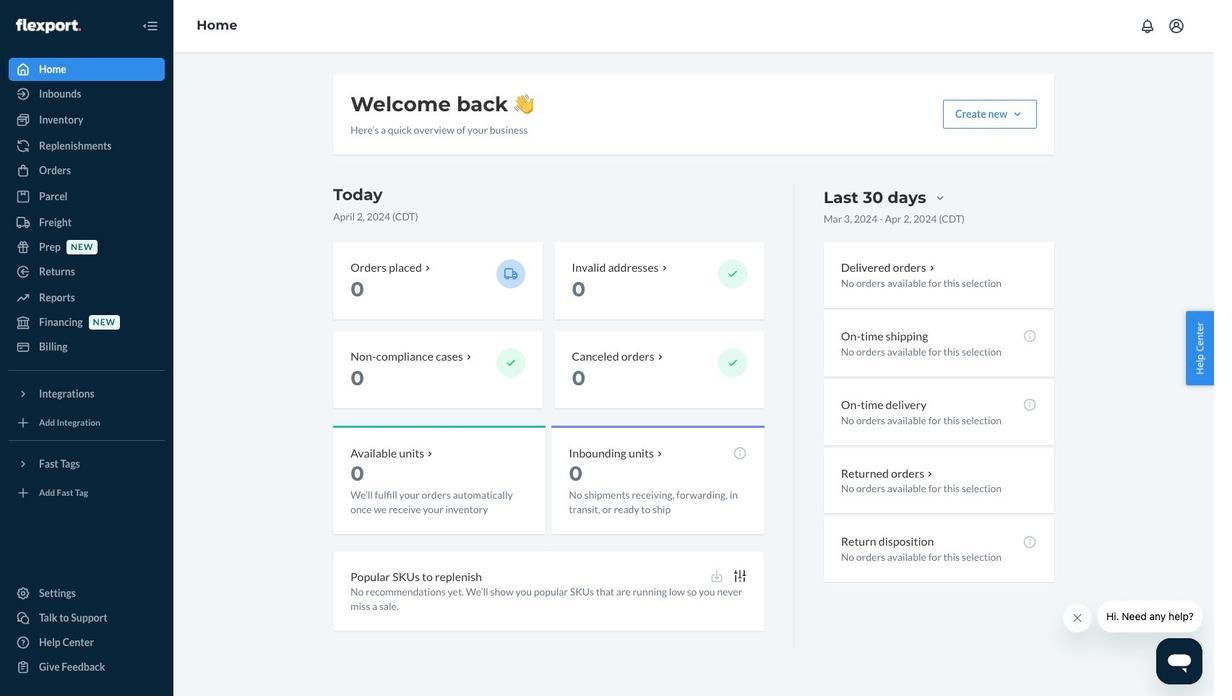 Task type: locate. For each thing, give the bounding box(es) containing it.
hand-wave emoji image
[[514, 94, 534, 114]]

flexport logo image
[[16, 19, 81, 33]]



Task type: vqa. For each thing, say whether or not it's contained in the screenshot.
'Option'
no



Task type: describe. For each thing, give the bounding box(es) containing it.
open account menu image
[[1168, 17, 1185, 35]]

close navigation image
[[142, 17, 159, 35]]

open notifications image
[[1139, 17, 1157, 35]]



